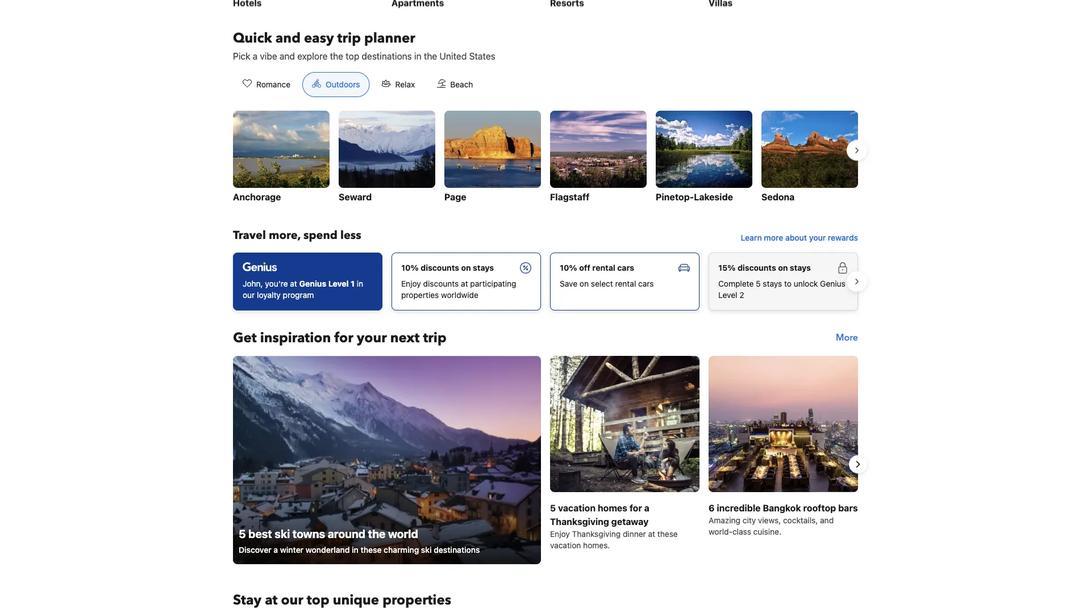Task type: vqa. For each thing, say whether or not it's contained in the screenshot.
can corresponding to you
no



Task type: describe. For each thing, give the bounding box(es) containing it.
learn more about your rewards
[[741, 234, 858, 243]]

a inside the quick and easy trip planner pick a vibe and explore the top destinations in the united states
[[253, 51, 258, 62]]

page
[[444, 192, 466, 203]]

5 for 5 vacation homes for a thanksgiving getaway
[[550, 503, 556, 514]]

learn more about your rewards link
[[736, 228, 863, 249]]

tab list containing romance
[[224, 72, 492, 98]]

in our loyalty program
[[243, 280, 363, 300]]

incredible
[[717, 503, 761, 514]]

get
[[233, 329, 257, 348]]

quick and easy trip planner pick a vibe and explore the top destinations in the united states
[[233, 29, 495, 62]]

learn
[[741, 234, 762, 243]]

our inside in our loyalty program
[[243, 291, 255, 300]]

world
[[388, 528, 418, 541]]

save
[[560, 280, 577, 289]]

united
[[440, 51, 467, 62]]

pinetop-lakeside
[[656, 192, 733, 203]]

vibe
[[260, 51, 277, 62]]

wonderland
[[306, 546, 350, 555]]

more link
[[836, 329, 858, 347]]

outdoors
[[326, 80, 360, 89]]

cuisine.
[[753, 528, 781, 537]]

anchorage link
[[233, 111, 330, 205]]

best
[[248, 528, 272, 541]]

getaway
[[611, 517, 649, 528]]

at up program
[[290, 280, 297, 289]]

get inspiration for your next trip
[[233, 329, 447, 348]]

relax button
[[372, 72, 425, 97]]

0 horizontal spatial level
[[328, 280, 349, 289]]

top inside the quick and easy trip planner pick a vibe and explore the top destinations in the united states
[[346, 51, 359, 62]]

on for stays
[[778, 264, 788, 273]]

more
[[836, 332, 858, 345]]

more,
[[269, 228, 301, 244]]

destinations inside the quick and easy trip planner pick a vibe and explore the top destinations in the united states
[[362, 51, 412, 62]]

homes.
[[583, 542, 610, 551]]

1 vertical spatial thanksgiving
[[572, 530, 621, 540]]

rewards
[[828, 234, 858, 243]]

enjoy discounts at participating properties worldwide
[[401, 280, 516, 300]]

states
[[469, 51, 495, 62]]

a inside 5 vacation homes for a thanksgiving getaway enjoy thanksgiving dinner at these vacation homes.
[[644, 503, 649, 514]]

a inside 5 best ski towns around the world discover a winter wonderland in these charming ski destinations
[[274, 546, 278, 555]]

about
[[785, 234, 807, 243]]

easy
[[304, 29, 334, 48]]

lakeside
[[694, 192, 733, 203]]

and inside 6 incredible bangkok rooftop bars amazing city views, cocktails, and world-class cuisine.
[[820, 517, 834, 526]]

select
[[591, 280, 613, 289]]

loyalty
[[257, 291, 281, 300]]

pinetop-
[[656, 192, 694, 203]]

dinner
[[623, 530, 646, 540]]

complete 5 stays to unlock genius level 2
[[718, 280, 846, 300]]

10% off rental cars
[[560, 264, 634, 273]]

next image
[[851, 458, 865, 472]]

0 vertical spatial thanksgiving
[[550, 517, 609, 528]]

more
[[764, 234, 783, 243]]

10% for 10% off rental cars
[[560, 264, 577, 273]]

6 incredible bangkok rooftop bars amazing city views, cocktails, and world-class cuisine.
[[709, 503, 858, 537]]

explore
[[297, 51, 328, 62]]

quick
[[233, 29, 272, 48]]

in inside in our loyalty program
[[357, 280, 363, 289]]

these inside 5 best ski towns around the world discover a winter wonderland in these charming ski destinations
[[361, 546, 382, 555]]

flagstaff link
[[550, 111, 647, 205]]

in inside the quick and easy trip planner pick a vibe and explore the top destinations in the united states
[[414, 51, 421, 62]]

stays for 10% discounts on stays
[[473, 264, 494, 273]]

10% for 10% discounts on stays
[[401, 264, 419, 273]]

relax
[[395, 80, 415, 89]]

charming
[[384, 546, 419, 555]]

john,
[[243, 280, 263, 289]]

1 horizontal spatial trip
[[423, 329, 447, 348]]

john, you're at genius level 1
[[243, 280, 355, 289]]

planner
[[364, 29, 415, 48]]

stay at our top unique properties
[[233, 592, 451, 610]]

enjoy inside 5 vacation homes for a thanksgiving getaway enjoy thanksgiving dinner at these vacation homes.
[[550, 530, 570, 540]]

2
[[740, 291, 744, 300]]

amazing
[[709, 517, 740, 526]]

unique
[[333, 592, 379, 610]]

to
[[784, 280, 792, 289]]

seward
[[339, 192, 372, 203]]

around
[[328, 528, 366, 541]]

discover
[[239, 546, 271, 555]]

homes
[[598, 503, 627, 514]]

save on select rental cars
[[560, 280, 654, 289]]

inspiration
[[260, 329, 331, 348]]

spend
[[303, 228, 338, 244]]

10% discounts on stays
[[401, 264, 494, 273]]

anchorage
[[233, 192, 281, 203]]

trip inside the quick and easy trip planner pick a vibe and explore the top destinations in the united states
[[337, 29, 361, 48]]

unlock
[[794, 280, 818, 289]]

5 inside the complete 5 stays to unlock genius level 2
[[756, 280, 761, 289]]

sedona
[[762, 192, 795, 203]]

1 vertical spatial top
[[307, 592, 329, 610]]

0 horizontal spatial ski
[[275, 528, 290, 541]]



Task type: locate. For each thing, give the bounding box(es) containing it.
0 horizontal spatial the
[[330, 51, 343, 62]]

0 horizontal spatial genius
[[299, 280, 326, 289]]

in right 1
[[357, 280, 363, 289]]

2 horizontal spatial a
[[644, 503, 649, 514]]

1 horizontal spatial enjoy
[[550, 530, 570, 540]]

1 vertical spatial rental
[[615, 280, 636, 289]]

pick
[[233, 51, 250, 62]]

properties inside the enjoy discounts at participating properties worldwide
[[401, 291, 439, 300]]

rooftop
[[803, 503, 836, 514]]

you're
[[265, 280, 288, 289]]

these inside 5 vacation homes for a thanksgiving getaway enjoy thanksgiving dinner at these vacation homes.
[[657, 530, 678, 540]]

1 vertical spatial enjoy
[[550, 530, 570, 540]]

for up getaway
[[630, 503, 642, 514]]

a left vibe
[[253, 51, 258, 62]]

1 horizontal spatial our
[[281, 592, 303, 610]]

your for next
[[357, 329, 387, 348]]

0 horizontal spatial enjoy
[[401, 280, 421, 289]]

for
[[334, 329, 353, 348], [630, 503, 642, 514]]

stays up participating at the left top
[[473, 264, 494, 273]]

0 vertical spatial ski
[[275, 528, 290, 541]]

stays for 15% discounts on stays
[[790, 264, 811, 273]]

off
[[579, 264, 590, 273]]

0 vertical spatial our
[[243, 291, 255, 300]]

at up worldwide on the top of the page
[[461, 280, 468, 289]]

enjoy inside the enjoy discounts at participating properties worldwide
[[401, 280, 421, 289]]

level
[[328, 280, 349, 289], [718, 291, 737, 300]]

destinations down planner
[[362, 51, 412, 62]]

world-
[[709, 528, 733, 537]]

1 vertical spatial a
[[644, 503, 649, 514]]

1 vertical spatial 5
[[550, 503, 556, 514]]

region
[[224, 106, 867, 210], [224, 249, 867, 316]]

at inside 5 vacation homes for a thanksgiving getaway enjoy thanksgiving dinner at these vacation homes.
[[648, 530, 655, 540]]

page link
[[444, 111, 541, 205]]

10%
[[401, 264, 419, 273], [560, 264, 577, 273]]

on up to
[[778, 264, 788, 273]]

1 vertical spatial your
[[357, 329, 387, 348]]

0 vertical spatial top
[[346, 51, 359, 62]]

your right about
[[809, 234, 826, 243]]

0 horizontal spatial our
[[243, 291, 255, 300]]

the inside 5 best ski towns around the world discover a winter wonderland in these charming ski destinations
[[368, 528, 386, 541]]

and up vibe
[[275, 29, 301, 48]]

stays up the "unlock"
[[790, 264, 811, 273]]

0 vertical spatial rental
[[592, 264, 615, 273]]

trip
[[337, 29, 361, 48], [423, 329, 447, 348]]

your for rewards
[[809, 234, 826, 243]]

1 vertical spatial properties
[[383, 592, 451, 610]]

2 vertical spatial and
[[820, 517, 834, 526]]

the left world in the left bottom of the page
[[368, 528, 386, 541]]

the left the "united"
[[424, 51, 437, 62]]

vacation left homes
[[558, 503, 596, 514]]

5 vacation homes for a thanksgiving getaway image
[[550, 357, 700, 493]]

cars up save on select rental cars
[[617, 264, 634, 273]]

romance button
[[233, 72, 300, 97]]

worldwide
[[441, 291, 478, 300]]

1
[[351, 280, 355, 289]]

2 horizontal spatial the
[[424, 51, 437, 62]]

properties down charming
[[383, 592, 451, 610]]

1 vertical spatial for
[[630, 503, 642, 514]]

1 vertical spatial and
[[280, 51, 295, 62]]

properties
[[401, 291, 439, 300], [383, 592, 451, 610]]

0 horizontal spatial cars
[[617, 264, 634, 273]]

these
[[657, 530, 678, 540], [361, 546, 382, 555]]

1 horizontal spatial stays
[[763, 280, 782, 289]]

ski up winter
[[275, 528, 290, 541]]

level left 1
[[328, 280, 349, 289]]

0 horizontal spatial these
[[361, 546, 382, 555]]

1 horizontal spatial for
[[630, 503, 642, 514]]

these down around
[[361, 546, 382, 555]]

15% discounts on stays
[[718, 264, 811, 273]]

at right stay
[[265, 592, 278, 610]]

1 vertical spatial level
[[718, 291, 737, 300]]

10% up the enjoy discounts at participating properties worldwide
[[401, 264, 419, 273]]

1 horizontal spatial 5
[[550, 503, 556, 514]]

discounts up complete
[[738, 264, 776, 273]]

the right the explore
[[330, 51, 343, 62]]

1 horizontal spatial a
[[274, 546, 278, 555]]

in inside 5 best ski towns around the world discover a winter wonderland in these charming ski destinations
[[352, 546, 359, 555]]

vacation left homes.
[[550, 542, 581, 551]]

1 horizontal spatial cars
[[638, 280, 654, 289]]

discounts inside the enjoy discounts at participating properties worldwide
[[423, 280, 459, 289]]

discounts for discounts
[[421, 264, 459, 273]]

at inside the enjoy discounts at participating properties worldwide
[[461, 280, 468, 289]]

blue genius logo image
[[243, 263, 277, 272], [243, 263, 277, 272]]

6
[[709, 503, 715, 514]]

ski
[[275, 528, 290, 541], [421, 546, 432, 555]]

next
[[390, 329, 420, 348]]

5 inside 5 vacation homes for a thanksgiving getaway enjoy thanksgiving dinner at these vacation homes.
[[550, 503, 556, 514]]

these right 'dinner'
[[657, 530, 678, 540]]

winter
[[280, 546, 304, 555]]

on up the enjoy discounts at participating properties worldwide
[[461, 264, 471, 273]]

a up getaway
[[644, 503, 649, 514]]

vacation
[[558, 503, 596, 514], [550, 542, 581, 551]]

1 horizontal spatial ski
[[421, 546, 432, 555]]

at
[[290, 280, 297, 289], [461, 280, 468, 289], [648, 530, 655, 540], [265, 592, 278, 610]]

and
[[275, 29, 301, 48], [280, 51, 295, 62], [820, 517, 834, 526]]

on for at
[[461, 264, 471, 273]]

0 vertical spatial and
[[275, 29, 301, 48]]

0 vertical spatial level
[[328, 280, 349, 289]]

1 10% from the left
[[401, 264, 419, 273]]

1 horizontal spatial genius
[[820, 280, 846, 289]]

pinetop-lakeside link
[[656, 111, 752, 205]]

1 vertical spatial vacation
[[550, 542, 581, 551]]

2 vertical spatial in
[[352, 546, 359, 555]]

beach button
[[427, 72, 483, 97]]

15%
[[718, 264, 736, 273]]

1 vertical spatial trip
[[423, 329, 447, 348]]

cars right select
[[638, 280, 654, 289]]

region containing anchorage
[[224, 106, 867, 210]]

seward link
[[339, 111, 435, 205]]

a left winter
[[274, 546, 278, 555]]

rental right select
[[615, 280, 636, 289]]

5 vacation homes for a thanksgiving getaway enjoy thanksgiving dinner at these vacation homes.
[[550, 503, 678, 551]]

1 horizontal spatial your
[[809, 234, 826, 243]]

a
[[253, 51, 258, 62], [644, 503, 649, 514], [274, 546, 278, 555]]

1 vertical spatial ski
[[421, 546, 432, 555]]

1 vertical spatial region
[[224, 249, 867, 316]]

discounts for 5
[[738, 264, 776, 273]]

2 vertical spatial a
[[274, 546, 278, 555]]

genius right the "unlock"
[[820, 280, 846, 289]]

and down rooftop
[[820, 517, 834, 526]]

flagstaff
[[550, 192, 590, 203]]

destinations right charming
[[434, 546, 480, 555]]

1 vertical spatial cars
[[638, 280, 654, 289]]

1 vertical spatial in
[[357, 280, 363, 289]]

ski right charming
[[421, 546, 432, 555]]

bangkok
[[763, 503, 801, 514]]

for right inspiration
[[334, 329, 353, 348]]

in up "relax"
[[414, 51, 421, 62]]

5 for 5 best ski towns around the world
[[239, 528, 246, 541]]

in
[[414, 51, 421, 62], [357, 280, 363, 289], [352, 546, 359, 555]]

0 vertical spatial a
[[253, 51, 258, 62]]

in down around
[[352, 546, 359, 555]]

1 genius from the left
[[299, 280, 326, 289]]

genius up program
[[299, 280, 326, 289]]

0 horizontal spatial a
[[253, 51, 258, 62]]

2 genius from the left
[[820, 280, 846, 289]]

romance
[[256, 80, 290, 89]]

program
[[283, 291, 314, 300]]

trip right easy
[[337, 29, 361, 48]]

outdoors button
[[302, 72, 370, 97]]

0 horizontal spatial 10%
[[401, 264, 419, 273]]

top left unique at the bottom left
[[307, 592, 329, 610]]

region containing 10% discounts on stays
[[224, 249, 867, 316]]

0 vertical spatial vacation
[[558, 503, 596, 514]]

the
[[330, 51, 343, 62], [424, 51, 437, 62], [368, 528, 386, 541]]

0 horizontal spatial your
[[357, 329, 387, 348]]

class
[[733, 528, 751, 537]]

0 vertical spatial these
[[657, 530, 678, 540]]

our right stay
[[281, 592, 303, 610]]

properties down the 10% discounts on stays
[[401, 291, 439, 300]]

10% up the save
[[560, 264, 577, 273]]

cars
[[617, 264, 634, 273], [638, 280, 654, 289]]

cocktails,
[[783, 517, 818, 526]]

travel
[[233, 228, 266, 244]]

at right 'dinner'
[[648, 530, 655, 540]]

destinations inside 5 best ski towns around the world discover a winter wonderland in these charming ski destinations
[[434, 546, 480, 555]]

0 vertical spatial in
[[414, 51, 421, 62]]

1 horizontal spatial 10%
[[560, 264, 577, 273]]

stay
[[233, 592, 262, 610]]

5 inside 5 best ski towns around the world discover a winter wonderland in these charming ski destinations
[[239, 528, 246, 541]]

0 vertical spatial destinations
[[362, 51, 412, 62]]

travel more, spend less
[[233, 228, 361, 244]]

top up outdoors
[[346, 51, 359, 62]]

for inside 5 vacation homes for a thanksgiving getaway enjoy thanksgiving dinner at these vacation homes.
[[630, 503, 642, 514]]

2 region from the top
[[224, 249, 867, 316]]

discounts up the enjoy discounts at participating properties worldwide
[[421, 264, 459, 273]]

2 horizontal spatial on
[[778, 264, 788, 273]]

complete
[[718, 280, 754, 289]]

thanksgiving
[[550, 517, 609, 528], [572, 530, 621, 540]]

rental up select
[[592, 264, 615, 273]]

your left next
[[357, 329, 387, 348]]

2 10% from the left
[[560, 264, 577, 273]]

tab list
[[224, 72, 492, 98]]

views,
[[758, 517, 781, 526]]

1 horizontal spatial the
[[368, 528, 386, 541]]

0 horizontal spatial on
[[461, 264, 471, 273]]

1 vertical spatial these
[[361, 546, 382, 555]]

1 horizontal spatial level
[[718, 291, 737, 300]]

towns
[[292, 528, 325, 541]]

level down complete
[[718, 291, 737, 300]]

city
[[743, 517, 756, 526]]

0 horizontal spatial 5
[[239, 528, 246, 541]]

stays
[[473, 264, 494, 273], [790, 264, 811, 273], [763, 280, 782, 289]]

trip right next
[[423, 329, 447, 348]]

participating
[[470, 280, 516, 289]]

1 horizontal spatial on
[[580, 280, 589, 289]]

level inside the complete 5 stays to unlock genius level 2
[[718, 291, 737, 300]]

beach
[[450, 80, 473, 89]]

0 vertical spatial 5
[[756, 280, 761, 289]]

1 horizontal spatial these
[[657, 530, 678, 540]]

on right the save
[[580, 280, 589, 289]]

discounts down the 10% discounts on stays
[[423, 280, 459, 289]]

on
[[461, 264, 471, 273], [778, 264, 788, 273], [580, 280, 589, 289]]

0 horizontal spatial trip
[[337, 29, 361, 48]]

rental
[[592, 264, 615, 273], [615, 280, 636, 289]]

0 horizontal spatial stays
[[473, 264, 494, 273]]

and right vibe
[[280, 51, 295, 62]]

2 horizontal spatial 5
[[756, 280, 761, 289]]

5 best ski towns around the world region
[[224, 357, 867, 574]]

1 horizontal spatial top
[[346, 51, 359, 62]]

0 vertical spatial your
[[809, 234, 826, 243]]

2 horizontal spatial stays
[[790, 264, 811, 273]]

5
[[756, 280, 761, 289], [550, 503, 556, 514], [239, 528, 246, 541]]

5 best ski towns around the world discover a winter wonderland in these charming ski destinations
[[239, 528, 480, 555]]

stays inside the complete 5 stays to unlock genius level 2
[[763, 280, 782, 289]]

0 vertical spatial cars
[[617, 264, 634, 273]]

6 incredible bangkok rooftop bars image
[[709, 357, 858, 493]]

stays left to
[[763, 280, 782, 289]]

genius inside the complete 5 stays to unlock genius level 2
[[820, 280, 846, 289]]

0 vertical spatial for
[[334, 329, 353, 348]]

bars
[[838, 503, 858, 514]]

our
[[243, 291, 255, 300], [281, 592, 303, 610]]

our down the john,
[[243, 291, 255, 300]]

0 vertical spatial region
[[224, 106, 867, 210]]

0 vertical spatial trip
[[337, 29, 361, 48]]

0 vertical spatial enjoy
[[401, 280, 421, 289]]

your inside learn more about your rewards "link"
[[809, 234, 826, 243]]

1 vertical spatial destinations
[[434, 546, 480, 555]]

less
[[340, 228, 361, 244]]

0 horizontal spatial top
[[307, 592, 329, 610]]

0 horizontal spatial for
[[334, 329, 353, 348]]

sedona link
[[762, 111, 858, 205]]

0 vertical spatial properties
[[401, 291, 439, 300]]

0 horizontal spatial destinations
[[362, 51, 412, 62]]

1 horizontal spatial destinations
[[434, 546, 480, 555]]

1 vertical spatial our
[[281, 592, 303, 610]]

2 vertical spatial 5
[[239, 528, 246, 541]]

1 region from the top
[[224, 106, 867, 210]]



